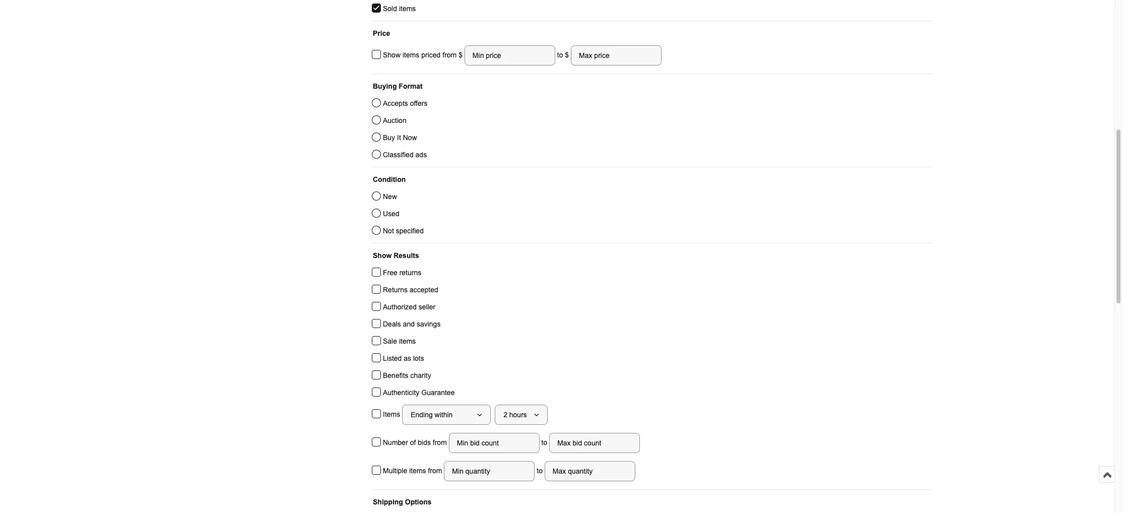 Task type: locate. For each thing, give the bounding box(es) containing it.
2 vertical spatial to
[[535, 467, 545, 475]]

items left priced
[[403, 51, 420, 59]]

0 vertical spatial to
[[557, 51, 563, 59]]

1 $ from the left
[[459, 51, 465, 59]]

$ right priced
[[459, 51, 465, 59]]

listed
[[383, 354, 402, 362]]

listed as lots
[[383, 354, 424, 362]]

show items priced from
[[383, 51, 459, 59]]

Enter minimum number of bids text field
[[449, 433, 540, 453]]

authenticity guarantee
[[383, 389, 455, 397]]

classified ads
[[383, 151, 427, 159]]

number
[[383, 438, 408, 446]]

from down bids at the bottom
[[428, 467, 442, 475]]

items for sale
[[399, 337, 416, 345]]

seller
[[419, 303, 436, 311]]

1 vertical spatial to
[[540, 438, 549, 446]]

from
[[443, 51, 457, 59], [433, 438, 447, 446], [428, 467, 442, 475]]

1 vertical spatial from
[[433, 438, 447, 446]]

items
[[399, 5, 416, 13], [403, 51, 420, 59], [399, 337, 416, 345], [409, 467, 426, 475]]

$ left enter maximum price range value, $ text box at the right
[[565, 51, 569, 59]]

returns
[[383, 286, 408, 294]]

0 vertical spatial show
[[383, 51, 401, 59]]

sale
[[383, 337, 397, 345]]

results
[[394, 252, 419, 260]]

show up free
[[373, 252, 392, 260]]

Enter Maximum Quantity text field
[[545, 461, 635, 481]]

items right multiple
[[409, 467, 426, 475]]

to
[[557, 51, 563, 59], [540, 438, 549, 446], [535, 467, 545, 475]]

Enter minimum price range value, $ text field
[[465, 45, 555, 66]]

used
[[383, 210, 400, 218]]

benefits charity
[[383, 371, 431, 380]]

buying format
[[373, 82, 423, 90]]

from right bids at the bottom
[[433, 438, 447, 446]]

new
[[383, 193, 397, 201]]

from right priced
[[443, 51, 457, 59]]

items up as
[[399, 337, 416, 345]]

deals
[[383, 320, 401, 328]]

as
[[404, 354, 411, 362]]

free
[[383, 269, 398, 277]]

offers
[[410, 99, 428, 107]]

0 horizontal spatial $
[[459, 51, 465, 59]]

$
[[459, 51, 465, 59], [565, 51, 569, 59]]

to $
[[555, 51, 571, 59]]

show down "price" at the left top
[[383, 51, 401, 59]]

items right sold
[[399, 5, 416, 13]]

buy
[[383, 134, 395, 142]]

show
[[383, 51, 401, 59], [373, 252, 392, 260]]

benefits
[[383, 371, 409, 380]]

items for sold
[[399, 5, 416, 13]]

ads
[[416, 151, 427, 159]]

free returns
[[383, 269, 421, 277]]

1 horizontal spatial $
[[565, 51, 569, 59]]

to for number of bids from
[[540, 438, 549, 446]]

1 vertical spatial show
[[373, 252, 392, 260]]

0 vertical spatial from
[[443, 51, 457, 59]]



Task type: describe. For each thing, give the bounding box(es) containing it.
classified
[[383, 151, 414, 159]]

specified
[[396, 227, 424, 235]]

of
[[410, 438, 416, 446]]

items for multiple
[[409, 467, 426, 475]]

show for show results
[[373, 252, 392, 260]]

to for multiple items from
[[535, 467, 545, 475]]

returns
[[400, 269, 421, 277]]

charity
[[411, 371, 431, 380]]

shipping
[[373, 498, 403, 506]]

format
[[399, 82, 423, 90]]

Enter maximum price range value, $ text field
[[571, 45, 662, 66]]

returns accepted
[[383, 286, 438, 294]]

not
[[383, 227, 394, 235]]

savings
[[417, 320, 441, 328]]

from for priced
[[443, 51, 457, 59]]

show results
[[373, 252, 419, 260]]

authorized seller
[[383, 303, 436, 311]]

number of bids from
[[383, 438, 449, 446]]

options
[[405, 498, 432, 506]]

shipping options
[[373, 498, 432, 506]]

items for show
[[403, 51, 420, 59]]

auction
[[383, 116, 407, 124]]

sold items
[[383, 5, 416, 13]]

lots
[[413, 354, 424, 362]]

show for show items priced from
[[383, 51, 401, 59]]

now
[[403, 134, 417, 142]]

and
[[403, 320, 415, 328]]

Enter minimum quantity text field
[[444, 461, 535, 481]]

2 $ from the left
[[565, 51, 569, 59]]

accepts
[[383, 99, 408, 107]]

authorized
[[383, 303, 417, 311]]

accepts offers
[[383, 99, 428, 107]]

condition
[[373, 175, 406, 183]]

bids
[[418, 438, 431, 446]]

price
[[373, 29, 390, 37]]

it
[[397, 134, 401, 142]]

multiple items from
[[383, 467, 444, 475]]

buying
[[373, 82, 397, 90]]

sold
[[383, 5, 397, 13]]

Enter maximum number of bids text field
[[549, 433, 640, 453]]

accepted
[[410, 286, 438, 294]]

2 vertical spatial from
[[428, 467, 442, 475]]

items
[[383, 410, 402, 418]]

sale items
[[383, 337, 416, 345]]

authenticity
[[383, 389, 420, 397]]

buy it now
[[383, 134, 417, 142]]

guarantee
[[421, 389, 455, 397]]

priced
[[421, 51, 441, 59]]

deals and savings
[[383, 320, 441, 328]]

from for bids
[[433, 438, 447, 446]]

not specified
[[383, 227, 424, 235]]

multiple
[[383, 467, 407, 475]]



Task type: vqa. For each thing, say whether or not it's contained in the screenshot.
to
yes



